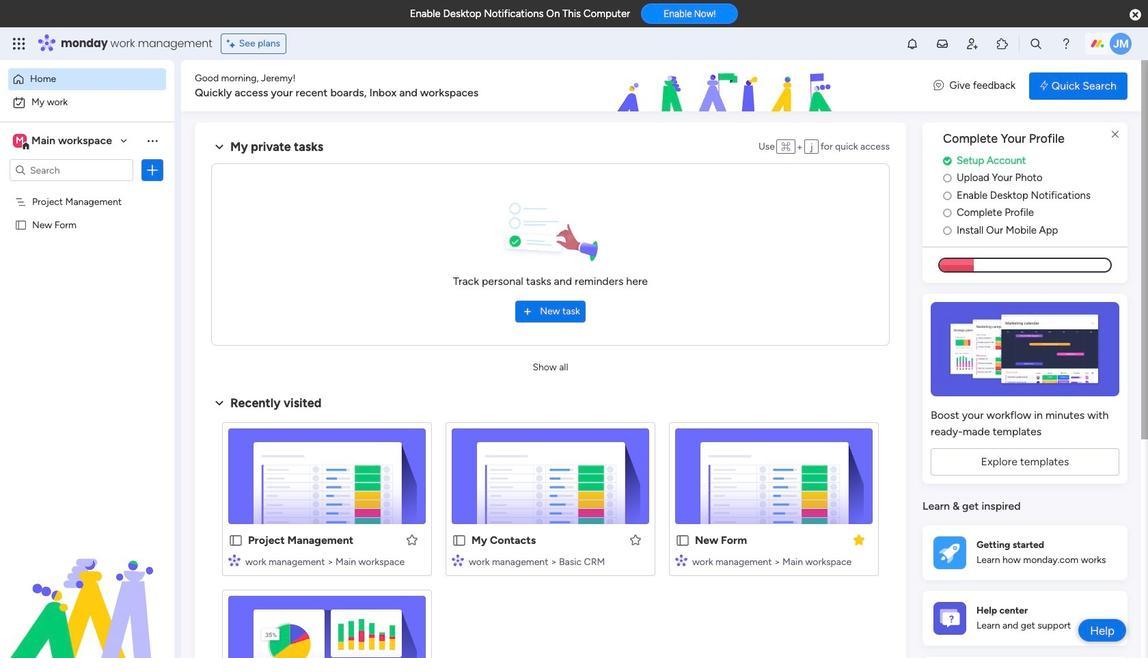 Task type: vqa. For each thing, say whether or not it's contained in the screenshot.
the rightmost component image
yes



Task type: describe. For each thing, give the bounding box(es) containing it.
jeremy miller image
[[1110, 33, 1132, 55]]

1 circle o image from the top
[[943, 173, 952, 183]]

getting started element
[[923, 526, 1128, 580]]

search everything image
[[1029, 37, 1043, 51]]

help image
[[1060, 37, 1073, 51]]

1 horizontal spatial lottie animation image
[[536, 60, 920, 112]]

0 horizontal spatial lottie animation element
[[0, 520, 174, 658]]

add to favorites image for public board image
[[629, 533, 643, 547]]

close recently visited image
[[211, 395, 228, 411]]

1 horizontal spatial lottie animation element
[[536, 60, 920, 112]]

4 circle o image from the top
[[943, 225, 952, 236]]

component image
[[228, 554, 241, 567]]

close my private tasks image
[[211, 139, 228, 155]]

see plans image
[[227, 36, 239, 51]]

add to favorites image for middle public board icon
[[405, 533, 419, 547]]

0 vertical spatial option
[[8, 68, 166, 90]]

2 horizontal spatial public board image
[[675, 533, 690, 548]]

update feed image
[[936, 37, 949, 51]]

2 vertical spatial option
[[0, 189, 174, 192]]



Task type: locate. For each thing, give the bounding box(es) containing it.
add to favorites image
[[405, 533, 419, 547], [629, 533, 643, 547]]

1 vertical spatial lottie animation image
[[0, 520, 174, 658]]

dapulse x slim image
[[1107, 126, 1124, 143]]

0 vertical spatial lottie animation element
[[536, 60, 920, 112]]

workspace selection element
[[13, 133, 114, 150]]

options image
[[146, 163, 159, 177]]

select product image
[[12, 37, 26, 51]]

lottie animation element
[[536, 60, 920, 112], [0, 520, 174, 658]]

monday marketplace image
[[996, 37, 1010, 51]]

v2 bolt switch image
[[1041, 78, 1048, 93]]

1 horizontal spatial public board image
[[228, 533, 243, 548]]

component image
[[452, 554, 464, 567]]

list box
[[0, 187, 174, 421]]

1 vertical spatial lottie animation element
[[0, 520, 174, 658]]

workspace image
[[13, 133, 27, 148]]

2 circle o image from the top
[[943, 191, 952, 201]]

help center element
[[923, 591, 1128, 646]]

check circle image
[[943, 156, 952, 166]]

public board image
[[452, 533, 467, 548]]

lottie animation image
[[536, 60, 920, 112], [0, 520, 174, 658]]

2 add to favorites image from the left
[[629, 533, 643, 547]]

0 horizontal spatial add to favorites image
[[405, 533, 419, 547]]

Search in workspace field
[[29, 162, 114, 178]]

0 horizontal spatial public board image
[[14, 218, 27, 231]]

templates image image
[[935, 302, 1116, 397]]

3 circle o image from the top
[[943, 208, 952, 218]]

1 add to favorites image from the left
[[405, 533, 419, 547]]

public board image
[[14, 218, 27, 231], [228, 533, 243, 548], [675, 533, 690, 548]]

0 vertical spatial lottie animation image
[[536, 60, 920, 112]]

circle o image
[[943, 173, 952, 183], [943, 191, 952, 201], [943, 208, 952, 218], [943, 225, 952, 236]]

workspace options image
[[146, 134, 159, 147]]

1 horizontal spatial add to favorites image
[[629, 533, 643, 547]]

notifications image
[[906, 37, 919, 51]]

v2 user feedback image
[[934, 78, 944, 93]]

quick search results list box
[[211, 411, 890, 658]]

option
[[8, 68, 166, 90], [8, 92, 166, 113], [0, 189, 174, 192]]

1 vertical spatial option
[[8, 92, 166, 113]]

dapulse close image
[[1130, 8, 1142, 22]]

remove from favorites image
[[852, 533, 866, 547]]

0 horizontal spatial lottie animation image
[[0, 520, 174, 658]]

invite members image
[[966, 37, 980, 51]]



